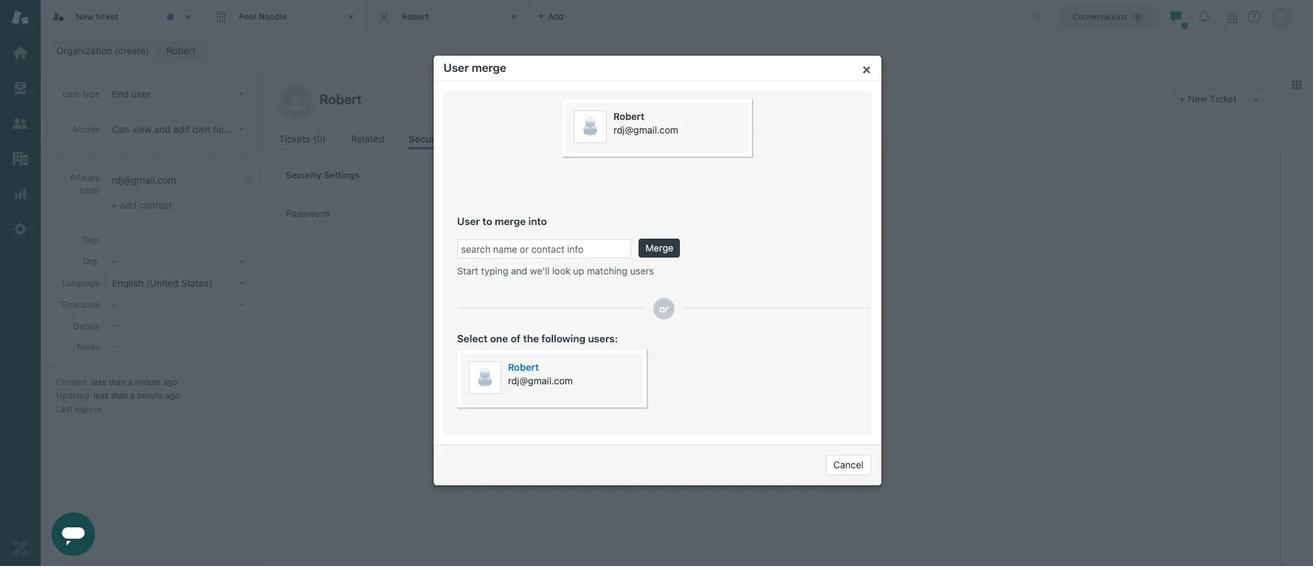 Task type: vqa. For each thing, say whether or not it's contained in the screenshot.
Name button
no



Task type: describe. For each thing, give the bounding box(es) containing it.
arrow down image for (united
[[238, 282, 244, 285]]

and for we'll
[[511, 265, 528, 277]]

customers image
[[12, 115, 29, 132]]

- button for time zone
[[108, 296, 249, 315]]

english (united states)
[[112, 278, 213, 289]]

typing
[[481, 265, 509, 277]]

1 vertical spatial merge
[[495, 215, 526, 227]]

+ for + new ticket
[[1180, 93, 1186, 105]]

cancel
[[834, 459, 864, 471]]

security settings link
[[409, 132, 488, 149]]

language
[[62, 278, 100, 289]]

end user
[[112, 88, 151, 100]]

0 vertical spatial security settings
[[409, 133, 488, 145]]

users:
[[588, 332, 618, 345]]

1 vertical spatial less
[[94, 391, 109, 401]]

can
[[112, 124, 129, 135]]

sign-
[[75, 405, 95, 415]]

notes
[[77, 342, 100, 352]]

get help image
[[1249, 11, 1261, 23]]

time zone
[[60, 300, 100, 310]]

contact
[[139, 200, 172, 211]]

end user button
[[108, 85, 249, 104]]

user for user merge
[[444, 61, 469, 74]]

view
[[132, 124, 152, 135]]

robert rdj@gmail.com for user icon
[[614, 110, 679, 135]]

password
[[286, 208, 330, 219]]

0 vertical spatial than
[[109, 378, 126, 388]]

edit
[[173, 124, 190, 135]]

1 vertical spatial than
[[111, 391, 128, 401]]

own
[[192, 124, 211, 135]]

tickets (0)
[[279, 133, 326, 145]]

in
[[95, 405, 102, 415]]

select
[[457, 332, 488, 345]]

0 horizontal spatial rdj@gmail.com
[[111, 175, 176, 186]]

can view and edit own tickets only button
[[108, 120, 263, 139]]

add
[[120, 200, 136, 211]]

we'll
[[530, 265, 550, 277]]

+ new ticket
[[1180, 93, 1237, 105]]

and for edit
[[154, 124, 171, 135]]

1 vertical spatial settings
[[324, 170, 360, 181]]

user image
[[574, 110, 607, 143]]

org.
[[83, 257, 100, 267]]

user for user to merge into
[[457, 215, 480, 227]]

robert inside tab
[[402, 11, 429, 22]]

(united
[[146, 278, 179, 289]]

1 vertical spatial a
[[130, 391, 135, 401]]

tabs tab list
[[41, 0, 1020, 34]]

zendesk support image
[[12, 9, 29, 26]]

details
[[73, 322, 100, 332]]

1 vertical spatial minute
[[137, 391, 163, 401]]

close image for robert
[[507, 10, 521, 24]]

- field
[[109, 232, 249, 246]]

user image
[[469, 362, 501, 394]]

zendesk image
[[12, 541, 29, 558]]

pool
[[239, 11, 256, 22]]

of
[[511, 332, 521, 345]]

0 vertical spatial merge
[[472, 61, 507, 74]]

organizations image
[[12, 150, 29, 168]]

3 arrow down image from the top
[[238, 304, 244, 307]]

related
[[351, 133, 384, 145]]

ticket
[[1211, 93, 1237, 105]]

user type
[[62, 89, 100, 99]]

into
[[529, 215, 547, 227]]

cancel button
[[826, 455, 872, 476]]

users
[[631, 265, 654, 277]]

user for user type
[[62, 89, 81, 99]]

robert rdj@gmail.com for user image
[[508, 362, 573, 387]]

0 vertical spatial a
[[128, 378, 132, 388]]

the
[[523, 332, 539, 345]]

user merge
[[444, 61, 507, 74]]

new inside tab
[[76, 11, 94, 22]]

(create)
[[115, 45, 149, 56]]

following
[[542, 332, 586, 345]]

+ for + add contact
[[111, 200, 117, 211]]

admin image
[[12, 221, 29, 238]]

views image
[[12, 79, 29, 97]]

1 vertical spatial security
[[286, 170, 322, 181]]

- for org.
[[112, 256, 116, 268]]

access
[[72, 124, 100, 134]]

arrow down image for can view and edit own tickets only
[[238, 128, 244, 131]]



Task type: locate. For each thing, give the bounding box(es) containing it.
settings
[[449, 133, 488, 145], [324, 170, 360, 181]]

1 vertical spatial new
[[1189, 93, 1208, 105]]

a
[[128, 378, 132, 388], [130, 391, 135, 401]]

1 - from the top
[[112, 256, 116, 268]]

states)
[[181, 278, 213, 289]]

email
[[79, 185, 100, 196]]

noodle
[[259, 11, 287, 22]]

can view and edit own tickets only
[[112, 124, 263, 135]]

new ticket tab
[[41, 0, 204, 34]]

+ left ticket
[[1180, 93, 1186, 105]]

english (united states) button
[[108, 274, 249, 293]]

new inside button
[[1189, 93, 1208, 105]]

conversations
[[1073, 11, 1128, 21]]

arrow down image inside the english (united states) "button"
[[238, 282, 244, 285]]

- button up the english (united states) "button"
[[108, 253, 249, 272]]

security down tickets (0) link
[[286, 170, 322, 181]]

1 arrow down image from the top
[[238, 128, 244, 131]]

merge button
[[639, 239, 681, 258]]

0 vertical spatial arrow down image
[[238, 128, 244, 131]]

1 horizontal spatial close image
[[344, 10, 358, 24]]

updated
[[56, 391, 89, 401]]

user
[[444, 61, 469, 74], [62, 89, 81, 99], [457, 215, 480, 227]]

close image inside robert tab
[[507, 10, 521, 24]]

a right 'updated'
[[130, 391, 135, 401]]

None text field
[[316, 89, 1167, 109]]

matching
[[587, 265, 628, 277]]

minute
[[135, 378, 161, 388], [137, 391, 163, 401]]

organization
[[56, 45, 112, 56]]

zone
[[81, 300, 100, 310]]

2 close image from the left
[[344, 10, 358, 24]]

2 arrow down image from the top
[[238, 282, 244, 285]]

a right created
[[128, 378, 132, 388]]

ticket
[[96, 11, 119, 22]]

type
[[83, 89, 100, 99]]

1 horizontal spatial robert
[[508, 362, 539, 373]]

- button down the english (united states) "button"
[[108, 296, 249, 315]]

look
[[553, 265, 571, 277]]

conversations button
[[1059, 6, 1159, 28]]

new ticket
[[76, 11, 119, 22]]

and inside button
[[154, 124, 171, 135]]

robert for user icon
[[614, 110, 645, 122]]

arrow down image right states)
[[238, 282, 244, 285]]

merge right to
[[495, 215, 526, 227]]

1 horizontal spatial security settings
[[409, 133, 488, 145]]

start
[[457, 265, 479, 277]]

2 horizontal spatial robert
[[614, 110, 645, 122]]

1 vertical spatial - button
[[108, 296, 249, 315]]

2 - from the top
[[112, 299, 116, 311]]

× link
[[863, 61, 872, 76]]

0 vertical spatial ago
[[163, 378, 178, 388]]

0 vertical spatial rdj@gmail.com
[[614, 124, 679, 135]]

search name or contact info field
[[457, 239, 631, 258]]

- for time zone
[[112, 299, 116, 311]]

reporting image
[[12, 185, 29, 203]]

than
[[109, 378, 126, 388], [111, 391, 128, 401]]

robert
[[402, 11, 429, 22], [614, 110, 645, 122], [508, 362, 539, 373]]

1 vertical spatial robert rdj@gmail.com
[[508, 362, 573, 387]]

1 vertical spatial -
[[112, 299, 116, 311]]

0 horizontal spatial robert rdj@gmail.com
[[508, 362, 573, 387]]

2 vertical spatial user
[[457, 215, 480, 227]]

arrow down image inside can view and edit own tickets only button
[[238, 128, 244, 131]]

and left we'll
[[511, 265, 528, 277]]

robert tab
[[367, 0, 530, 34]]

1 vertical spatial robert
[[614, 110, 645, 122]]

less
[[91, 378, 106, 388], [94, 391, 109, 401]]

close image
[[181, 10, 195, 24], [344, 10, 358, 24], [507, 10, 521, 24]]

rdj@gmail.com
[[614, 124, 679, 135], [111, 175, 176, 186], [508, 375, 573, 387]]

pool noodle tab
[[204, 0, 367, 34]]

0 vertical spatial arrow down image
[[238, 93, 244, 96]]

2 vertical spatial arrow down image
[[238, 304, 244, 307]]

apps image
[[1292, 79, 1303, 90]]

merge
[[472, 61, 507, 74], [495, 215, 526, 227]]

2 - button from the top
[[108, 296, 249, 315]]

- right zone
[[112, 299, 116, 311]]

rdj@gmail.com for user image
[[508, 375, 573, 387]]

×
[[863, 61, 872, 76]]

and
[[154, 124, 171, 135], [511, 265, 528, 277]]

time
[[60, 300, 79, 310]]

1 vertical spatial ago
[[166, 391, 180, 401]]

and left edit
[[154, 124, 171, 135]]

last
[[56, 405, 73, 415]]

0 vertical spatial less
[[91, 378, 106, 388]]

tickets
[[213, 124, 242, 135]]

zendesk products image
[[1228, 13, 1238, 23]]

tickets
[[279, 133, 311, 145]]

select one of the following users:
[[457, 332, 618, 345]]

user left type
[[62, 89, 81, 99]]

security right related 'link'
[[409, 133, 447, 145]]

2 arrow down image from the top
[[238, 261, 244, 263]]

1 vertical spatial and
[[511, 265, 528, 277]]

close image inside new ticket tab
[[181, 10, 195, 24]]

robert for user image
[[508, 362, 539, 373]]

arrow down image
[[238, 128, 244, 131], [238, 261, 244, 263]]

start typing and we'll look up matching users
[[457, 265, 654, 277]]

rdj@gmail.com right user icon
[[614, 124, 679, 135]]

1 horizontal spatial robert rdj@gmail.com
[[614, 110, 679, 135]]

close image for pool noodle
[[344, 10, 358, 24]]

new
[[76, 11, 94, 22], [1189, 93, 1208, 105]]

- button for org.
[[108, 253, 249, 272]]

0 horizontal spatial +
[[111, 200, 117, 211]]

0 horizontal spatial security settings
[[286, 170, 360, 181]]

0 horizontal spatial settings
[[324, 170, 360, 181]]

0 vertical spatial user
[[444, 61, 469, 74]]

0 vertical spatial +
[[1180, 93, 1186, 105]]

-
[[112, 256, 116, 268], [112, 299, 116, 311]]

1 horizontal spatial new
[[1189, 93, 1208, 105]]

0 horizontal spatial new
[[76, 11, 94, 22]]

one
[[490, 332, 508, 345]]

related link
[[351, 132, 386, 149]]

0 vertical spatial and
[[154, 124, 171, 135]]

main element
[[0, 0, 41, 567]]

0 vertical spatial -
[[112, 256, 116, 268]]

only
[[245, 124, 263, 135]]

arrow down image down the english (united states) "button"
[[238, 304, 244, 307]]

or
[[660, 303, 669, 315]]

0 horizontal spatial close image
[[181, 10, 195, 24]]

1 horizontal spatial +
[[1180, 93, 1186, 105]]

up
[[574, 265, 585, 277]]

user left to
[[457, 215, 480, 227]]

0 horizontal spatial robert
[[402, 11, 429, 22]]

close image inside pool noodle 'tab'
[[344, 10, 358, 24]]

1 close image from the left
[[181, 10, 195, 24]]

to
[[483, 215, 493, 227]]

0 horizontal spatial security
[[286, 170, 322, 181]]

2 horizontal spatial rdj@gmail.com
[[614, 124, 679, 135]]

2 horizontal spatial close image
[[507, 10, 521, 24]]

0 vertical spatial security
[[409, 133, 447, 145]]

+ new ticket button
[[1173, 89, 1245, 109]]

- button
[[108, 253, 249, 272], [108, 296, 249, 315]]

1 vertical spatial rdj@gmail.com
[[111, 175, 176, 186]]

3 close image from the left
[[507, 10, 521, 24]]

user to merge into
[[457, 215, 547, 227]]

organization (create)
[[56, 45, 149, 56]]

rdj@gmail.com for user icon
[[614, 124, 679, 135]]

arrow down image left 'only'
[[238, 128, 244, 131]]

ago
[[163, 378, 178, 388], [166, 391, 180, 401]]

+ left add at the left top of page
[[111, 200, 117, 211]]

user down robert tab
[[444, 61, 469, 74]]

1 - button from the top
[[108, 253, 249, 272]]

0 vertical spatial minute
[[135, 378, 161, 388]]

created
[[56, 378, 87, 388]]

1 vertical spatial user
[[62, 89, 81, 99]]

pool noodle
[[239, 11, 287, 22]]

arrow down image down "-" field
[[238, 261, 244, 263]]

(0)
[[313, 133, 326, 145]]

primary email
[[70, 173, 100, 196]]

1 horizontal spatial and
[[511, 265, 528, 277]]

robert rdj@gmail.com down "select one of the following users:" at the bottom left of page
[[508, 362, 573, 387]]

tickets (0) link
[[279, 132, 329, 149]]

- right org.
[[112, 256, 116, 268]]

+
[[1180, 93, 1186, 105], [111, 200, 117, 211]]

rdj@gmail.com down robert link
[[508, 375, 573, 387]]

tags
[[82, 235, 100, 245]]

than right created
[[109, 378, 126, 388]]

0 vertical spatial robert
[[402, 11, 429, 22]]

robert rdj@gmail.com right user icon
[[614, 110, 679, 135]]

2 vertical spatial rdj@gmail.com
[[508, 375, 573, 387]]

+ add contact
[[111, 200, 172, 211]]

robert link
[[508, 362, 617, 374]]

created less than a minute ago updated less than a minute ago last sign-in
[[56, 378, 180, 415]]

2 vertical spatial robert
[[508, 362, 539, 373]]

than right 'updated'
[[111, 391, 128, 401]]

arrow down image up tickets
[[238, 93, 244, 96]]

arrow down image
[[238, 93, 244, 96], [238, 282, 244, 285], [238, 304, 244, 307]]

1 horizontal spatial settings
[[449, 133, 488, 145]]

arrow down image inside the end user button
[[238, 93, 244, 96]]

1 horizontal spatial rdj@gmail.com
[[508, 375, 573, 387]]

security settings
[[409, 133, 488, 145], [286, 170, 360, 181]]

arrow down image for user
[[238, 93, 244, 96]]

0 vertical spatial new
[[76, 11, 94, 22]]

+ inside button
[[1180, 93, 1186, 105]]

1 vertical spatial arrow down image
[[238, 282, 244, 285]]

user
[[131, 88, 151, 100]]

robert rdj@gmail.com
[[614, 110, 679, 135], [508, 362, 573, 387]]

0 vertical spatial robert rdj@gmail.com
[[614, 110, 679, 135]]

end
[[112, 88, 129, 100]]

rdj@gmail.com up the + add contact
[[111, 175, 176, 186]]

merge
[[646, 242, 674, 254]]

get started image
[[12, 44, 29, 62]]

organization (create) button
[[48, 41, 158, 60]]

1 vertical spatial arrow down image
[[238, 261, 244, 263]]

english
[[112, 278, 144, 289]]

0 vertical spatial - button
[[108, 253, 249, 272]]

1 vertical spatial security settings
[[286, 170, 360, 181]]

0 vertical spatial settings
[[449, 133, 488, 145]]

primary
[[70, 173, 100, 183]]

arrow down image for -
[[238, 261, 244, 263]]

arrow down image inside - button
[[238, 261, 244, 263]]

1 vertical spatial +
[[111, 200, 117, 211]]

0 horizontal spatial and
[[154, 124, 171, 135]]

merge down tabs tab list
[[472, 61, 507, 74]]

1 arrow down image from the top
[[238, 93, 244, 96]]

1 horizontal spatial security
[[409, 133, 447, 145]]



